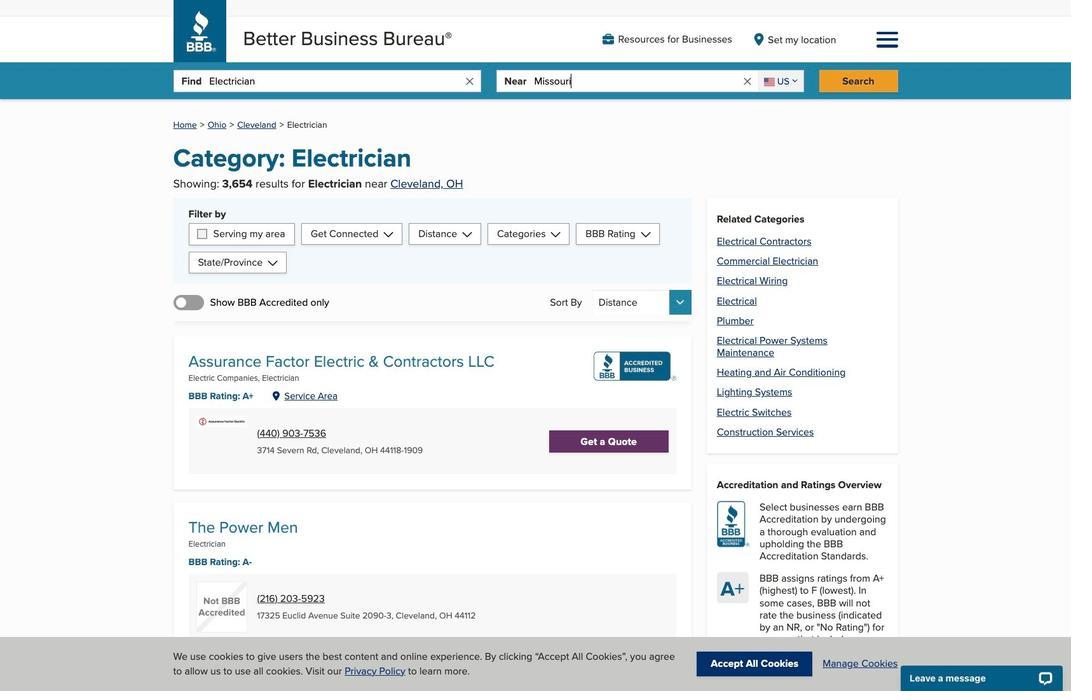 Task type: vqa. For each thing, say whether or not it's contained in the screenshot.
1st Highway from the bottom of the page
no



Task type: describe. For each thing, give the bounding box(es) containing it.
clear search image for businesses, charities, category search box
[[464, 76, 475, 87]]

businesses, charities, category search field
[[209, 71, 464, 92]]

not bbb accredited image
[[196, 581, 247, 632]]



Task type: locate. For each thing, give the bounding box(es) containing it.
None field
[[758, 71, 803, 92]]

1 clear search image from the left
[[464, 76, 475, 87]]

accreditation standards image
[[717, 501, 750, 548]]

accredited business image
[[594, 352, 676, 381]]

2 clear search image from the left
[[742, 76, 753, 87]]

1 horizontal spatial clear search image
[[742, 76, 753, 87]]

0 horizontal spatial clear search image
[[464, 76, 475, 87]]

clear search image
[[464, 76, 475, 87], [742, 76, 753, 87]]

city, state or zip field
[[534, 71, 742, 92]]

clear search image for city, state or zip 'field'
[[742, 76, 753, 87]]

None button
[[592, 290, 692, 315]]



